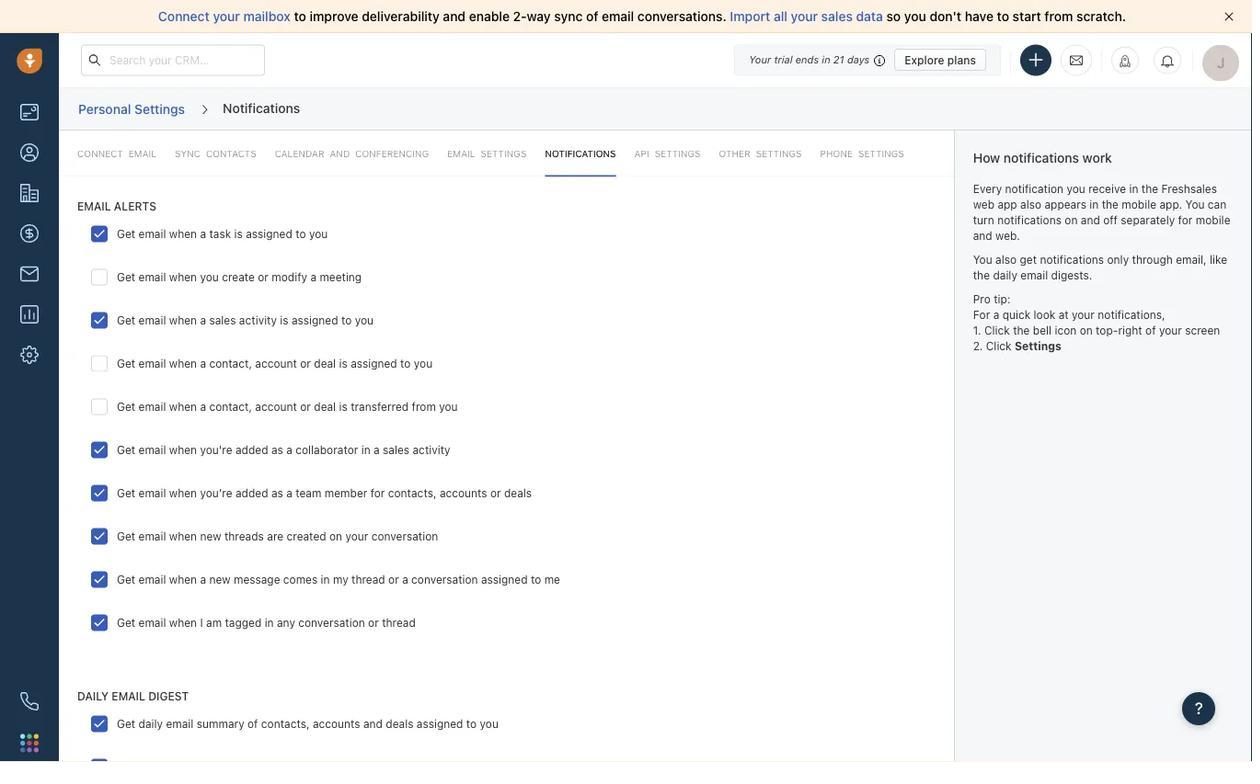Task type: describe. For each thing, give the bounding box(es) containing it.
1 horizontal spatial activity
[[413, 443, 450, 456]]

1 horizontal spatial deals
[[504, 487, 532, 500]]

email for get email when a sales activity is assigned to you
[[138, 314, 166, 327]]

top-
[[1096, 324, 1118, 337]]

2 vertical spatial sales
[[383, 443, 409, 456]]

phone image
[[20, 693, 39, 711]]

when for get email when new threads are created on your conversation
[[169, 530, 197, 543]]

enable
[[469, 9, 510, 24]]

your right all
[[791, 9, 818, 24]]

notifications inside you also get notifications only through email, like the daily email digests.
[[1040, 253, 1104, 266]]

i
[[200, 616, 203, 629]]

0 horizontal spatial deals
[[386, 718, 414, 731]]

conversations.
[[637, 9, 727, 24]]

on inside every notification you receive in the freshsales web app also appears in the mobile app. you can turn notifications on and off separately for mobile and web.
[[1065, 214, 1078, 227]]

get email when a sales activity is assigned to you
[[117, 314, 374, 327]]

2 vertical spatial conversation
[[298, 616, 365, 629]]

email for get email when i am tagged in any conversation or thread
[[138, 616, 166, 629]]

tab list containing connect email
[[59, 131, 954, 177]]

in left my
[[321, 573, 330, 586]]

0 vertical spatial sales
[[821, 9, 853, 24]]

a down "get email when a sales activity is assigned to you"
[[200, 357, 206, 370]]

get
[[1020, 253, 1037, 266]]

get for get email when you create or modify a meeting
[[117, 270, 135, 283]]

get email when i am tagged in any conversation or thread
[[117, 616, 416, 629]]

sync contacts
[[175, 148, 256, 159]]

alerts
[[114, 199, 156, 212]]

added for you're
[[235, 487, 268, 500]]

email inside you also get notifications only through email, like the daily email digests.
[[1020, 269, 1048, 282]]

get email when a contact, account or deal is transferred from you
[[117, 400, 458, 413]]

of inside tab panel
[[247, 718, 258, 731]]

a right my
[[402, 573, 408, 586]]

0 vertical spatial conversation
[[371, 530, 438, 543]]

have
[[965, 9, 994, 24]]

notification
[[1005, 182, 1063, 195]]

every notification you receive in the freshsales web app also appears in the mobile app. you can turn notifications on and off separately for mobile and web.
[[973, 182, 1230, 242]]

daily inside tab panel
[[138, 718, 163, 731]]

your trial ends in 21 days
[[749, 54, 870, 66]]

connect email
[[77, 148, 156, 159]]

when for get email when a new message comes in my thread or a conversation assigned to me
[[169, 573, 197, 586]]

scratch.
[[1076, 9, 1126, 24]]

bell
[[1033, 324, 1052, 337]]

1 vertical spatial thread
[[382, 616, 416, 629]]

get email when a task is assigned to you
[[117, 227, 328, 240]]

phone element
[[11, 684, 48, 720]]

phone
[[820, 148, 853, 159]]

get for get email when a contact, account or deal is transferred from you
[[117, 400, 135, 413]]

1 horizontal spatial contacts,
[[388, 487, 437, 500]]

phone settings link
[[820, 131, 904, 177]]

settings inside pro tip: for a quick look at your notifications, 1. click the bell icon on top-right of your screen 2. click settings
[[1015, 340, 1061, 353]]

get email when you create or modify a meeting
[[117, 270, 362, 283]]

1.
[[973, 324, 981, 337]]

connect email link
[[77, 131, 156, 177]]

daily email digest
[[77, 690, 189, 703]]

email for get email when a contact, account or deal is transferred from you
[[138, 400, 166, 413]]

1 vertical spatial click
[[986, 340, 1012, 353]]

also inside every notification you receive in the freshsales web app also appears in the mobile app. you can turn notifications on and off separately for mobile and web.
[[1020, 198, 1041, 211]]

email,
[[1176, 253, 1207, 266]]

when for get email when a contact, account or deal is assigned to you
[[169, 357, 197, 370]]

you also get notifications only through email, like the daily email digests.
[[973, 253, 1227, 282]]

you inside you also get notifications only through email, like the daily email digests.
[[973, 253, 992, 266]]

when for get email when a task is assigned to you
[[169, 227, 197, 240]]

added for you're
[[235, 443, 268, 456]]

me
[[544, 573, 560, 586]]

0 vertical spatial click
[[984, 324, 1010, 337]]

email for get email when a task is assigned to you
[[138, 227, 166, 240]]

of inside pro tip: for a quick look at your notifications, 1. click the bell icon on top-right of your screen 2. click settings
[[1145, 324, 1156, 337]]

get for get email when you're added as a team member for contacts, accounts or deals
[[117, 487, 135, 500]]

digests.
[[1051, 269, 1092, 282]]

get for get email when a new message comes in my thread or a conversation assigned to me
[[117, 573, 135, 586]]

in left 'any'
[[265, 616, 274, 629]]

receive
[[1088, 182, 1126, 195]]

when for get email when i am tagged in any conversation or thread
[[169, 616, 197, 629]]

get for get email when i am tagged in any conversation or thread
[[117, 616, 135, 629]]

import
[[730, 9, 770, 24]]

email for connect email
[[128, 148, 156, 159]]

2.
[[973, 340, 983, 353]]

sync
[[175, 148, 200, 159]]

1 vertical spatial conversation
[[411, 573, 478, 586]]

personal settings
[[78, 101, 185, 116]]

way
[[527, 9, 551, 24]]

on inside tab panel
[[329, 530, 342, 543]]

is left transferred
[[339, 400, 348, 413]]

email for get email when a contact, account or deal is assigned to you
[[138, 357, 166, 370]]

your left the screen
[[1159, 324, 1182, 337]]

is down modify
[[280, 314, 289, 327]]

meeting
[[320, 270, 362, 283]]

when for get email when you create or modify a meeting
[[169, 270, 197, 283]]

get for get email when you're added as a collaborator in a sales activity
[[117, 443, 135, 456]]

am
[[206, 616, 222, 629]]

work
[[1082, 150, 1112, 166]]

team
[[296, 487, 321, 500]]

transferred
[[351, 400, 409, 413]]

you're
[[200, 443, 232, 456]]

get email when a contact, account or deal is assigned to you
[[117, 357, 433, 370]]

api
[[634, 148, 649, 159]]

2-
[[513, 9, 527, 24]]

for inside every notification you receive in the freshsales web app also appears in the mobile app. you can turn notifications on and off separately for mobile and web.
[[1178, 214, 1193, 227]]

when for get email when you're added as a team member for contacts, accounts or deals
[[169, 487, 197, 500]]

the up the separately
[[1141, 182, 1158, 195]]

so
[[886, 9, 901, 24]]

your left mailbox
[[213, 9, 240, 24]]

explore plans link
[[894, 49, 986, 71]]

as for collaborator
[[271, 443, 283, 456]]

contacts
[[206, 148, 256, 159]]

modify
[[272, 270, 307, 283]]

other
[[719, 148, 750, 159]]

email for daily email digest
[[112, 690, 145, 703]]

tagged
[[225, 616, 262, 629]]

a down transferred
[[374, 443, 380, 456]]

mailbox
[[243, 9, 291, 24]]

account for transferred
[[255, 400, 297, 413]]

notifications inside every notification you receive in the freshsales web app also appears in the mobile app. you can turn notifications on and off separately for mobile and web.
[[997, 214, 1062, 227]]

tip:
[[994, 292, 1011, 305]]

screen
[[1185, 324, 1220, 337]]

any
[[277, 616, 295, 629]]

comes
[[283, 573, 318, 586]]

task
[[209, 227, 231, 240]]

summary
[[197, 718, 244, 731]]

explore plans
[[904, 53, 976, 66]]

deal for assigned
[[314, 357, 336, 370]]

connect your mailbox to improve deliverability and enable 2-way sync of email conversations. import all your sales data so you don't have to start from scratch.
[[158, 9, 1126, 24]]

api settings link
[[634, 131, 701, 177]]

how notifications work
[[973, 150, 1112, 166]]

deliverability
[[362, 9, 440, 24]]

calendar and conferencing
[[275, 148, 429, 159]]

sync
[[554, 9, 583, 24]]

other settings
[[719, 148, 802, 159]]

are
[[267, 530, 283, 543]]

from inside tab panel
[[412, 400, 436, 413]]

get for get daily email summary of contacts, accounts and deals assigned to you
[[117, 718, 135, 731]]

get email when a new message comes in my thread or a conversation assigned to me
[[117, 573, 560, 586]]

get for get email when new threads are created on your conversation
[[117, 530, 135, 543]]

a down get email when you create or modify a meeting
[[200, 314, 206, 327]]

in down receive
[[1090, 198, 1099, 211]]

in right collaborator
[[361, 443, 370, 456]]

in right receive
[[1129, 182, 1138, 195]]

daily inside you also get notifications only through email, like the daily email digests.
[[993, 269, 1017, 282]]

days
[[847, 54, 870, 66]]

separately
[[1121, 214, 1175, 227]]

threads
[[224, 530, 264, 543]]

through
[[1132, 253, 1173, 266]]

email for email settings
[[447, 148, 475, 159]]

1 vertical spatial accounts
[[313, 718, 360, 731]]



Task type: locate. For each thing, give the bounding box(es) containing it.
1 vertical spatial contacts,
[[261, 718, 310, 731]]

is up get email when a contact, account or deal is transferred from you
[[339, 357, 348, 370]]

at
[[1059, 308, 1069, 321]]

click right 2.
[[986, 340, 1012, 353]]

calendar
[[275, 148, 324, 159]]

is
[[234, 227, 243, 240], [280, 314, 289, 327], [339, 357, 348, 370], [339, 400, 348, 413]]

2 vertical spatial on
[[329, 530, 342, 543]]

0 vertical spatial thread
[[351, 573, 385, 586]]

contact, for get email when a contact, account or deal is assigned to you
[[209, 357, 252, 370]]

contact,
[[209, 357, 252, 370], [209, 400, 252, 413]]

thread down get email when a new message comes in my thread or a conversation assigned to me
[[382, 616, 416, 629]]

0 vertical spatial notifications
[[1004, 150, 1079, 166]]

email image
[[1070, 53, 1083, 68]]

turn
[[973, 214, 994, 227]]

connect down personal
[[77, 148, 123, 159]]

from right transferred
[[412, 400, 436, 413]]

sales down transferred
[[383, 443, 409, 456]]

a up the i
[[200, 573, 206, 586]]

1 horizontal spatial sales
[[383, 443, 409, 456]]

0 vertical spatial accounts
[[440, 487, 487, 500]]

get for get email when a task is assigned to you
[[117, 227, 135, 240]]

account down get email when a contact, account or deal is assigned to you
[[255, 400, 297, 413]]

0 horizontal spatial notifications
[[223, 100, 300, 115]]

notifications up the web.
[[997, 214, 1062, 227]]

sales left data
[[821, 9, 853, 24]]

trial
[[774, 54, 793, 66]]

new left "threads"
[[200, 530, 221, 543]]

connect for connect email
[[77, 148, 123, 159]]

1 horizontal spatial also
[[1020, 198, 1041, 211]]

freshworks switcher image
[[20, 734, 39, 753]]

email settings
[[447, 148, 527, 159]]

1 vertical spatial added
[[235, 487, 268, 500]]

icon
[[1055, 324, 1077, 337]]

the inside pro tip: for a quick look at your notifications, 1. click the bell icon on top-right of your screen 2. click settings
[[1013, 324, 1030, 337]]

when for get email when a contact, account or deal is transferred from you
[[169, 400, 197, 413]]

the down the quick
[[1013, 324, 1030, 337]]

you inside every notification you receive in the freshsales web app also appears in the mobile app. you can turn notifications on and off separately for mobile and web.
[[1067, 182, 1085, 195]]

connect for connect your mailbox to improve deliverability and enable 2-way sync of email conversations. import all your sales data so you don't have to start from scratch.
[[158, 9, 210, 24]]

mobile
[[1122, 198, 1156, 211], [1196, 214, 1230, 227]]

a right modify
[[310, 270, 316, 283]]

create
[[222, 270, 255, 283]]

a
[[200, 227, 206, 240], [310, 270, 316, 283], [993, 308, 999, 321], [200, 314, 206, 327], [200, 357, 206, 370], [200, 400, 206, 413], [286, 443, 292, 456], [374, 443, 380, 456], [286, 487, 292, 500], [200, 573, 206, 586], [402, 573, 408, 586]]

email left alerts
[[77, 199, 111, 212]]

like
[[1210, 253, 1227, 266]]

1 vertical spatial deal
[[314, 400, 336, 413]]

ends
[[795, 54, 819, 66]]

explore
[[904, 53, 944, 66]]

added right the you're
[[235, 443, 268, 456]]

0 vertical spatial deals
[[504, 487, 532, 500]]

2 settings from the left
[[858, 148, 904, 159]]

settings for personal settings
[[134, 101, 185, 116]]

1 vertical spatial on
[[1080, 324, 1093, 337]]

5 when from the top
[[169, 400, 197, 413]]

1 as from the top
[[271, 443, 283, 456]]

settings right phone
[[858, 148, 904, 159]]

notifications up digests.
[[1040, 253, 1104, 266]]

settings down bell
[[1015, 340, 1061, 353]]

settings for phone settings
[[858, 148, 904, 159]]

you inside every notification you receive in the freshsales web app also appears in the mobile app. you can turn notifications on and off separately for mobile and web.
[[1185, 198, 1205, 211]]

1 horizontal spatial daily
[[993, 269, 1017, 282]]

daily down daily email digest
[[138, 718, 163, 731]]

2 horizontal spatial sales
[[821, 9, 853, 24]]

account for assigned
[[255, 357, 297, 370]]

is right 'task'
[[234, 227, 243, 240]]

connect your mailbox link
[[158, 9, 294, 24]]

0 horizontal spatial email
[[77, 199, 111, 212]]

0 horizontal spatial sales
[[209, 314, 236, 327]]

sales down create
[[209, 314, 236, 327]]

on inside pro tip: for a quick look at your notifications, 1. click the bell icon on top-right of your screen 2. click settings
[[1080, 324, 1093, 337]]

also
[[1020, 198, 1041, 211], [995, 253, 1017, 266]]

1 horizontal spatial on
[[1065, 214, 1078, 227]]

6 get from the top
[[117, 443, 135, 456]]

0 vertical spatial as
[[271, 443, 283, 456]]

settings for email settings
[[481, 148, 527, 159]]

what's new image
[[1119, 55, 1132, 68]]

sync contacts link
[[175, 131, 256, 177]]

daily
[[77, 690, 109, 703]]

contacts,
[[388, 487, 437, 500], [261, 718, 310, 731]]

other settings link
[[719, 131, 802, 177]]

0 horizontal spatial you
[[973, 253, 992, 266]]

3 get from the top
[[117, 314, 135, 327]]

0 vertical spatial account
[[255, 357, 297, 370]]

a left collaborator
[[286, 443, 292, 456]]

1 vertical spatial also
[[995, 253, 1017, 266]]

settings left notifications link
[[481, 148, 527, 159]]

added right you're
[[235, 487, 268, 500]]

0 horizontal spatial of
[[247, 718, 258, 731]]

email alerts
[[77, 199, 156, 212]]

deal up get email when a contact, account or deal is transferred from you
[[314, 357, 336, 370]]

as for team
[[271, 487, 283, 500]]

0 vertical spatial deal
[[314, 357, 336, 370]]

your down member
[[345, 530, 368, 543]]

get email when new threads are created on your conversation
[[117, 530, 438, 543]]

2 account from the top
[[255, 400, 297, 413]]

1 vertical spatial deals
[[386, 718, 414, 731]]

connect up search your crm... text field
[[158, 9, 210, 24]]

1 horizontal spatial for
[[1178, 214, 1193, 227]]

0 vertical spatial connect
[[158, 9, 210, 24]]

accounts
[[440, 487, 487, 500], [313, 718, 360, 731]]

0 vertical spatial notifications
[[223, 100, 300, 115]]

web
[[973, 198, 995, 211]]

settings
[[756, 148, 802, 159], [858, 148, 904, 159]]

only
[[1107, 253, 1129, 266]]

2 horizontal spatial on
[[1080, 324, 1093, 337]]

1 deal from the top
[[314, 357, 336, 370]]

app.
[[1160, 198, 1182, 211]]

11 get from the top
[[117, 718, 135, 731]]

appears
[[1045, 198, 1086, 211]]

notifications inside tab panel
[[545, 148, 616, 159]]

also inside you also get notifications only through email, like the daily email digests.
[[995, 253, 1017, 266]]

0 horizontal spatial activity
[[239, 314, 277, 327]]

0 horizontal spatial accounts
[[313, 718, 360, 731]]

and inside calendar and conferencing link
[[330, 148, 350, 159]]

0 vertical spatial from
[[1045, 9, 1073, 24]]

email for get email when you're added as a team member for contacts, accounts or deals
[[138, 487, 166, 500]]

8 get from the top
[[117, 530, 135, 543]]

0 vertical spatial activity
[[239, 314, 277, 327]]

deal for transferred
[[314, 400, 336, 413]]

you
[[904, 9, 926, 24], [1067, 182, 1085, 195], [309, 227, 328, 240], [200, 270, 219, 283], [355, 314, 374, 327], [414, 357, 433, 370], [439, 400, 458, 413], [480, 718, 499, 731]]

collaborator
[[296, 443, 358, 456]]

get for get email when a contact, account or deal is assigned to you
[[117, 357, 135, 370]]

1 vertical spatial connect
[[77, 148, 123, 159]]

1 vertical spatial mobile
[[1196, 214, 1230, 227]]

calendar and conferencing link
[[275, 131, 429, 177]]

0 horizontal spatial mobile
[[1122, 198, 1156, 211]]

a right for
[[993, 308, 999, 321]]

2 as from the top
[[271, 487, 283, 500]]

0 vertical spatial new
[[200, 530, 221, 543]]

your
[[749, 54, 771, 66]]

2 horizontal spatial of
[[1145, 324, 1156, 337]]

1 horizontal spatial mobile
[[1196, 214, 1230, 227]]

when for get email when you're added as a collaborator in a sales activity
[[169, 443, 197, 456]]

2 deal from the top
[[314, 400, 336, 413]]

0 horizontal spatial settings
[[756, 148, 802, 159]]

3 when from the top
[[169, 314, 197, 327]]

data
[[856, 9, 883, 24]]

tab list
[[59, 131, 954, 177]]

click right 1.
[[984, 324, 1010, 337]]

email for get email when you create or modify a meeting
[[138, 270, 166, 283]]

email right conferencing
[[447, 148, 475, 159]]

deals
[[504, 487, 532, 500], [386, 718, 414, 731]]

9 get from the top
[[117, 573, 135, 586]]

notifications up notification
[[1004, 150, 1079, 166]]

new left message
[[209, 573, 231, 586]]

email for get email when you're added as a collaborator in a sales activity
[[138, 443, 166, 456]]

7 when from the top
[[169, 487, 197, 500]]

connect
[[158, 9, 210, 24], [77, 148, 123, 159]]

0 vertical spatial on
[[1065, 214, 1078, 227]]

quick
[[1002, 308, 1030, 321]]

message
[[234, 573, 280, 586]]

tab panel containing email alerts
[[59, 131, 954, 763]]

all
[[774, 9, 787, 24]]

0 horizontal spatial also
[[995, 253, 1017, 266]]

settings inside phone settings link
[[858, 148, 904, 159]]

api settings
[[634, 148, 701, 159]]

in left 21 at the right
[[822, 54, 830, 66]]

0 vertical spatial daily
[[993, 269, 1017, 282]]

settings right other
[[756, 148, 802, 159]]

import all your sales data link
[[730, 9, 886, 24]]

settings right api
[[655, 148, 701, 159]]

close image
[[1224, 12, 1234, 21]]

0 vertical spatial also
[[1020, 198, 1041, 211]]

1 when from the top
[[169, 227, 197, 240]]

1 vertical spatial email
[[77, 199, 111, 212]]

1 horizontal spatial connect
[[158, 9, 210, 24]]

also down notification
[[1020, 198, 1041, 211]]

contact, up the you're
[[209, 400, 252, 413]]

a left 'team'
[[286, 487, 292, 500]]

0 horizontal spatial contacts,
[[261, 718, 310, 731]]

1 vertical spatial as
[[271, 487, 283, 500]]

a inside pro tip: for a quick look at your notifications, 1. click the bell icon on top-right of your screen 2. click settings
[[993, 308, 999, 321]]

personal settings link
[[77, 95, 186, 123]]

thread
[[351, 573, 385, 586], [382, 616, 416, 629]]

for down the app.
[[1178, 214, 1193, 227]]

email for get email when a new message comes in my thread or a conversation assigned to me
[[138, 573, 166, 586]]

0 vertical spatial for
[[1178, 214, 1193, 227]]

1 vertical spatial for
[[370, 487, 385, 500]]

contact, down "get email when a sales activity is assigned to you"
[[209, 357, 252, 370]]

1 contact, from the top
[[209, 357, 252, 370]]

0 horizontal spatial daily
[[138, 718, 163, 731]]

on right icon
[[1080, 324, 1093, 337]]

when for get email when a sales activity is assigned to you
[[169, 314, 197, 327]]

digest
[[148, 690, 189, 703]]

contact, for get email when a contact, account or deal is transferred from you
[[209, 400, 252, 413]]

web.
[[995, 230, 1020, 242]]

1 settings from the left
[[756, 148, 802, 159]]

1 vertical spatial activity
[[413, 443, 450, 456]]

you up pro
[[973, 253, 992, 266]]

0 vertical spatial added
[[235, 443, 268, 456]]

1 horizontal spatial notifications
[[545, 148, 616, 159]]

look
[[1034, 308, 1055, 321]]

email for email alerts
[[77, 199, 111, 212]]

2 vertical spatial of
[[247, 718, 258, 731]]

4 get from the top
[[117, 357, 135, 370]]

9 when from the top
[[169, 573, 197, 586]]

1 vertical spatial sales
[[209, 314, 236, 327]]

get daily email summary of contacts, accounts and deals assigned to you
[[117, 718, 499, 731]]

the inside you also get notifications only through email, like the daily email digests.
[[973, 269, 990, 282]]

0 vertical spatial mobile
[[1122, 198, 1156, 211]]

of right right
[[1145, 324, 1156, 337]]

created
[[287, 530, 326, 543]]

get for get email when a sales activity is assigned to you
[[117, 314, 135, 327]]

settings inside 'link'
[[134, 101, 185, 116]]

mobile down can
[[1196, 214, 1230, 227]]

as left 'team'
[[271, 487, 283, 500]]

you're
[[200, 487, 232, 500]]

1 account from the top
[[255, 357, 297, 370]]

5 get from the top
[[117, 400, 135, 413]]

thread right my
[[351, 573, 385, 586]]

you down freshsales
[[1185, 198, 1205, 211]]

get email when you're added as a collaborator in a sales activity
[[117, 443, 450, 456]]

1 horizontal spatial settings
[[858, 148, 904, 159]]

settings inside the other settings "link"
[[756, 148, 802, 159]]

2 contact, from the top
[[209, 400, 252, 413]]

1 vertical spatial notifications
[[545, 148, 616, 159]]

contacts, right member
[[388, 487, 437, 500]]

of right sync
[[586, 9, 598, 24]]

on down appears
[[1065, 214, 1078, 227]]

1 vertical spatial new
[[209, 573, 231, 586]]

for
[[1178, 214, 1193, 227], [370, 487, 385, 500]]

8 when from the top
[[169, 530, 197, 543]]

Search your CRM... text field
[[81, 45, 265, 76]]

daily up the tip:
[[993, 269, 1017, 282]]

off
[[1103, 214, 1118, 227]]

a up the you're
[[200, 400, 206, 413]]

conferencing
[[355, 148, 429, 159]]

1 horizontal spatial you
[[1185, 198, 1205, 211]]

1 vertical spatial account
[[255, 400, 297, 413]]

notifications link
[[545, 131, 616, 177]]

10 when from the top
[[169, 616, 197, 629]]

assigned
[[246, 227, 292, 240], [292, 314, 338, 327], [351, 357, 397, 370], [481, 573, 528, 586], [417, 718, 463, 731]]

in
[[822, 54, 830, 66], [1129, 182, 1138, 195], [1090, 198, 1099, 211], [361, 443, 370, 456], [321, 573, 330, 586], [265, 616, 274, 629]]

the
[[1141, 182, 1158, 195], [1102, 198, 1119, 211], [973, 269, 990, 282], [1013, 324, 1030, 337]]

to
[[294, 9, 306, 24], [997, 9, 1009, 24], [295, 227, 306, 240], [341, 314, 352, 327], [400, 357, 411, 370], [531, 573, 541, 586], [466, 718, 477, 731]]

conversation
[[371, 530, 438, 543], [411, 573, 478, 586], [298, 616, 365, 629]]

member
[[325, 487, 367, 500]]

10 get from the top
[[117, 616, 135, 629]]

0 horizontal spatial for
[[370, 487, 385, 500]]

6 when from the top
[[169, 443, 197, 456]]

1 vertical spatial from
[[412, 400, 436, 413]]

2 when from the top
[[169, 270, 197, 283]]

1 horizontal spatial email
[[447, 148, 475, 159]]

tab panel
[[59, 131, 954, 763]]

your right the at
[[1072, 308, 1095, 321]]

0 horizontal spatial connect
[[77, 148, 123, 159]]

mobile up the separately
[[1122, 198, 1156, 211]]

7 get from the top
[[117, 487, 135, 500]]

personal
[[78, 101, 131, 116]]

contacts, right 'summary'
[[261, 718, 310, 731]]

1 vertical spatial notifications
[[997, 214, 1062, 227]]

1 horizontal spatial of
[[586, 9, 598, 24]]

pro
[[973, 292, 991, 305]]

0 vertical spatial of
[[586, 9, 598, 24]]

1 vertical spatial you
[[973, 253, 992, 266]]

2 added from the top
[[235, 487, 268, 500]]

notifications left api
[[545, 148, 616, 159]]

email
[[447, 148, 475, 159], [77, 199, 111, 212]]

0 vertical spatial you
[[1185, 198, 1205, 211]]

activity
[[239, 314, 277, 327], [413, 443, 450, 456]]

1 vertical spatial contact,
[[209, 400, 252, 413]]

the up pro
[[973, 269, 990, 282]]

the up off
[[1102, 198, 1119, 211]]

0 horizontal spatial on
[[329, 530, 342, 543]]

or
[[258, 270, 269, 283], [300, 357, 311, 370], [300, 400, 311, 413], [490, 487, 501, 500], [388, 573, 399, 586], [368, 616, 379, 629]]

2 get from the top
[[117, 270, 135, 283]]

as down get email when a contact, account or deal is transferred from you
[[271, 443, 283, 456]]

a left 'task'
[[200, 227, 206, 240]]

settings down search your crm... text field
[[134, 101, 185, 116]]

for right member
[[370, 487, 385, 500]]

settings for other settings
[[756, 148, 802, 159]]

1 vertical spatial daily
[[138, 718, 163, 731]]

1 horizontal spatial accounts
[[440, 487, 487, 500]]

settings for api settings
[[655, 148, 701, 159]]

pro tip: for a quick look at your notifications, 1. click the bell icon on top-right of your screen 2. click settings
[[973, 292, 1220, 353]]

0 vertical spatial contacts,
[[388, 487, 437, 500]]

of
[[586, 9, 598, 24], [1145, 324, 1156, 337], [247, 718, 258, 731]]

from right start
[[1045, 9, 1073, 24]]

4 when from the top
[[169, 357, 197, 370]]

1 get from the top
[[117, 227, 135, 240]]

notifications,
[[1098, 308, 1165, 321]]

2 vertical spatial notifications
[[1040, 253, 1104, 266]]

deal up collaborator
[[314, 400, 336, 413]]

email
[[602, 9, 634, 24], [128, 148, 156, 159], [138, 227, 166, 240], [1020, 269, 1048, 282], [138, 270, 166, 283], [138, 314, 166, 327], [138, 357, 166, 370], [138, 400, 166, 413], [138, 443, 166, 456], [138, 487, 166, 500], [138, 530, 166, 543], [138, 573, 166, 586], [138, 616, 166, 629], [112, 690, 145, 703], [166, 718, 194, 731]]

connect inside tab panel
[[77, 148, 123, 159]]

on right created
[[329, 530, 342, 543]]

0 vertical spatial contact,
[[209, 357, 252, 370]]

1 horizontal spatial from
[[1045, 9, 1073, 24]]

notifications up contacts
[[223, 100, 300, 115]]

0 vertical spatial email
[[447, 148, 475, 159]]

for inside tab panel
[[370, 487, 385, 500]]

1 added from the top
[[235, 443, 268, 456]]

email for get email when new threads are created on your conversation
[[138, 530, 166, 543]]

also left "get"
[[995, 253, 1017, 266]]

of right 'summary'
[[247, 718, 258, 731]]

1 vertical spatial of
[[1145, 324, 1156, 337]]

deal
[[314, 357, 336, 370], [314, 400, 336, 413]]

get email when you're added as a team member for contacts, accounts or deals
[[117, 487, 532, 500]]

settings
[[134, 101, 185, 116], [481, 148, 527, 159], [655, 148, 701, 159], [1015, 340, 1061, 353]]

0 horizontal spatial from
[[412, 400, 436, 413]]

account up get email when a contact, account or deal is transferred from you
[[255, 357, 297, 370]]



Task type: vqa. For each thing, say whether or not it's contained in the screenshot.
leftmost You
yes



